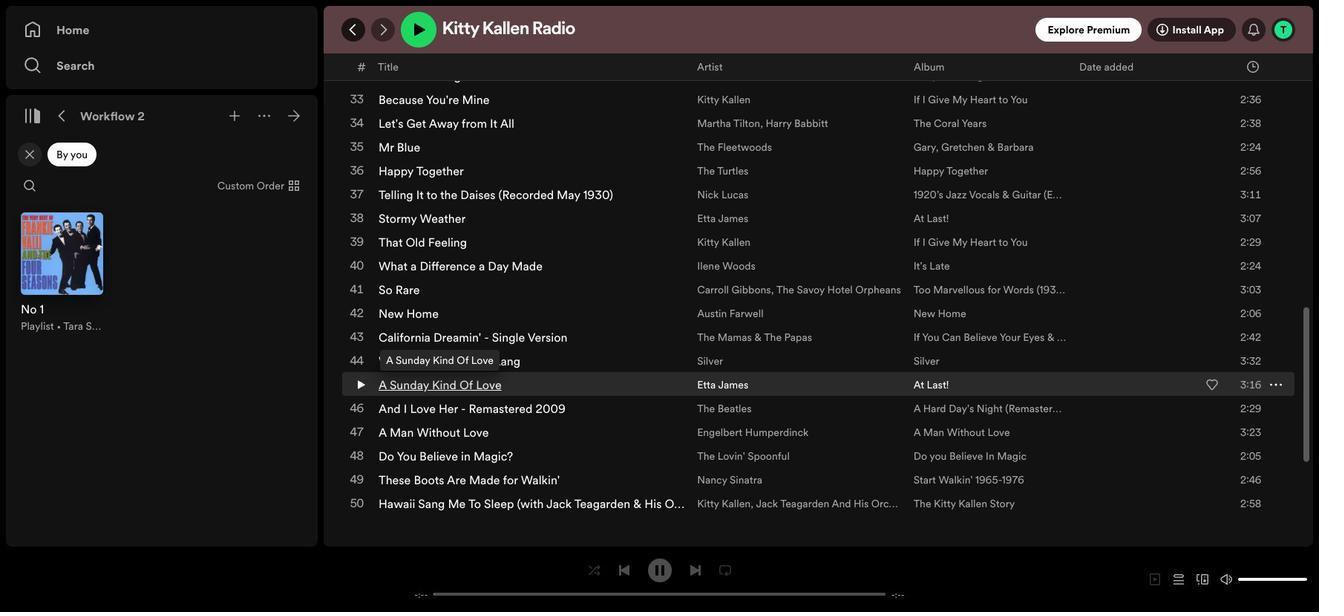 Task type: describe. For each thing, give the bounding box(es) containing it.
these
[[379, 472, 411, 488]]

a sunday kind of love tooltip
[[386, 353, 494, 368]]

heart for that old feeling
[[971, 235, 997, 250]]

mine
[[462, 91, 490, 108]]

magic
[[998, 449, 1027, 463]]

2 -:-- from the left
[[892, 588, 905, 600]]

1 horizontal spatial without
[[947, 425, 986, 440]]

mel tormé
[[698, 45, 747, 59]]

a down california
[[386, 353, 393, 368]]

enable shuffle image
[[589, 564, 600, 576]]

kind inside row
[[432, 377, 457, 393]]

it for romantic?
[[404, 44, 411, 60]]

give for because you're mine
[[929, 92, 950, 107]]

gary, gretchen & barbara link
[[914, 140, 1034, 154]]

love down california dreamin' - single version link
[[471, 353, 494, 368]]

1 horizontal spatial together
[[947, 163, 989, 178]]

at for a sunday kind of love
[[914, 377, 925, 392]]

that old feeling link
[[379, 234, 467, 250]]

0 vertical spatial kind
[[433, 353, 454, 368]]

austin
[[698, 306, 727, 321]]

nancy sinatra
[[698, 472, 763, 487]]

fletcher's
[[379, 68, 431, 84]]

kitty up ilene
[[698, 235, 720, 250]]

hurwitz
[[728, 68, 765, 83]]

the for the kitty kallen story
[[914, 496, 932, 511]]

0 horizontal spatial happy
[[379, 163, 414, 179]]

engelbert humperdinck link
[[698, 425, 809, 440]]

of inside a sunday kind of love row
[[460, 377, 473, 393]]

search in your library image
[[24, 180, 36, 192]]

i for because you're mine
[[923, 92, 926, 107]]

justin hurwitz
[[698, 68, 765, 83]]

are
[[447, 472, 466, 488]]

1 horizontal spatial happy together
[[914, 163, 989, 178]]

kitty kallen ,
[[698, 496, 756, 511]]

2 horizontal spatial home
[[938, 306, 967, 321]]

austin farwell link
[[698, 306, 764, 321]]

savoy
[[797, 282, 825, 297]]

1965-
[[976, 472, 1003, 487]]

2:58
[[1241, 496, 1262, 511]]

explore premium
[[1048, 22, 1131, 37]]

2:18
[[1241, 21, 1262, 36]]

1 -:-- from the left
[[415, 588, 428, 600]]

these boots are made for walkin'
[[379, 472, 560, 488]]

1 horizontal spatial walkin'
[[939, 472, 973, 487]]

the turtles
[[698, 163, 749, 178]]

love left her
[[410, 400, 436, 417]]

romantic?
[[414, 44, 471, 60]]

0 horizontal spatial new home
[[379, 305, 439, 322]]

# row
[[342, 53, 1295, 80]]

kitty down nancy
[[698, 496, 720, 511]]

1 horizontal spatial man
[[924, 425, 945, 440]]

blue
[[397, 139, 421, 155]]

2 vertical spatial you
[[397, 448, 417, 464]]

gary, gretchen & barbara
[[914, 140, 1034, 154]]

the coral years link
[[914, 116, 987, 131]]

0 horizontal spatial new
[[379, 305, 404, 322]]

the beatles link
[[698, 401, 752, 416]]

nancy
[[698, 472, 728, 487]]

give for that old feeling
[[929, 235, 950, 250]]

0 horizontal spatial man
[[390, 424, 414, 440]]

0 horizontal spatial a man without love
[[379, 424, 489, 440]]

2:46
[[1241, 472, 1262, 487]]

believe for in
[[420, 448, 458, 464]]

a-
[[482, 353, 494, 369]]

2:06
[[1241, 306, 1262, 321]]

etta for stormy weather
[[698, 211, 716, 226]]

a sunday kind of love link
[[379, 377, 502, 393]]

group inside main "element"
[[12, 204, 112, 342]]

1976
[[1003, 472, 1025, 487]]

0 horizontal spatial happy together
[[379, 163, 464, 179]]

what a difference a day made
[[379, 258, 543, 274]]

and i love her - remastered 2009
[[379, 400, 566, 417]]

what's new image
[[1249, 24, 1260, 36]]

title
[[378, 59, 399, 74]]

cell inside a sunday kind of love row
[[1079, 373, 1182, 397]]

0 horizontal spatial new home link
[[379, 305, 439, 322]]

the fleetwoods link
[[698, 140, 773, 154]]

telling
[[379, 186, 413, 203]]

kitty kallen link for mine
[[698, 92, 751, 107]]

explore
[[1048, 22, 1085, 37]]

if for that old feeling
[[914, 235, 920, 250]]

at last! for stormy weather
[[914, 211, 949, 226]]

his
[[854, 496, 869, 511]]

turtles
[[718, 163, 749, 178]]

date added
[[1080, 59, 1134, 74]]

2:42
[[1241, 330, 1262, 345]]

premium
[[1088, 22, 1131, 37]]

it's late
[[914, 258, 951, 273]]

1 vertical spatial in
[[986, 449, 995, 463]]

install app link
[[1149, 18, 1237, 42]]

Disable repeat checkbox
[[713, 558, 737, 582]]

the fleetwoods
[[698, 140, 773, 154]]

home inside main "element"
[[56, 22, 89, 38]]

volume high image
[[1221, 573, 1233, 585]]

late
[[930, 258, 951, 273]]

0 vertical spatial sunday
[[396, 353, 430, 368]]

kallen down justin hurwitz link
[[722, 92, 751, 107]]

install
[[1173, 22, 1202, 37]]

believe for in
[[950, 449, 984, 463]]

to for mine
[[999, 92, 1009, 107]]

1:29
[[1241, 68, 1262, 83]]

2 horizontal spatial it
[[490, 115, 498, 131]]

2:05
[[1241, 449, 1262, 463]]

silver for second silver 'link' from right
[[698, 354, 724, 368]]

start walkin' 1965-1976 link
[[914, 472, 1025, 487]]

a up these
[[379, 424, 387, 440]]

0 horizontal spatial walkin'
[[521, 472, 560, 488]]

2:24 for mr blue
[[1241, 140, 1262, 154]]

t
[[1281, 22, 1287, 37]]

etta for a sunday kind of love
[[698, 377, 716, 392]]

search
[[56, 57, 95, 74]]

beatles
[[718, 401, 752, 416]]

you for because you're mine
[[1011, 92, 1028, 107]]

install app
[[1173, 22, 1225, 37]]

album
[[914, 59, 945, 74]]

3:07
[[1241, 211, 1262, 226]]

2:38
[[1241, 116, 1262, 131]]

it's late link
[[914, 258, 951, 273]]

to for feeling
[[999, 235, 1009, 250]]

jack
[[756, 496, 779, 511]]

my for mine
[[953, 92, 968, 107]]

california dreamin' - single version
[[379, 329, 568, 345]]

you're
[[426, 91, 459, 108]]

main element
[[6, 6, 318, 547]]

the left the savoy
[[777, 282, 795, 297]]

3:32
[[1241, 354, 1262, 368]]

babbitt
[[795, 116, 829, 131]]

#
[[357, 58, 366, 75]]

day
[[488, 258, 509, 274]]

1 horizontal spatial new home
[[914, 306, 967, 321]]

humperdinck
[[746, 425, 809, 440]]

the lovin' spoonful link
[[698, 449, 790, 463]]

if i give my heart to you link for mine
[[914, 92, 1028, 107]]

weather
[[420, 210, 466, 227]]

love inside row
[[476, 377, 502, 393]]

, for so rare
[[772, 282, 774, 297]]

1 :- from the left
[[418, 588, 424, 600]]

carroll
[[698, 282, 729, 297]]

isn't it romantic?
[[379, 44, 471, 60]]

the mamas & the papas
[[698, 330, 813, 345]]

1 horizontal spatial new
[[914, 306, 936, 321]]

at last! link for stormy weather
[[914, 211, 949, 226]]

home link
[[24, 15, 300, 45]]

the left the papas
[[764, 330, 782, 345]]

kitty kallen link for feeling
[[698, 235, 751, 250]]

2:24 for what a difference a day made
[[1241, 258, 1262, 273]]

do for do you believe in magic
[[914, 449, 928, 463]]

at last! for a sunday kind of love
[[914, 377, 949, 392]]

stormy weather link
[[379, 210, 466, 227]]

kallen down 'start walkin' 1965-1976'
[[959, 496, 988, 511]]

3:16
[[1241, 377, 1262, 392]]

0 vertical spatial a sunday kind of love
[[386, 353, 494, 368]]

you for that old feeling
[[1011, 235, 1028, 250]]

0 horizontal spatial together
[[416, 163, 464, 179]]

Custom Order, Grid view field
[[206, 174, 309, 198]]

0 horizontal spatial happy together link
[[379, 163, 464, 179]]

custom order
[[217, 178, 284, 193]]

1:29 cell
[[1194, 64, 1283, 88]]

the for the lovin' spoonful
[[698, 449, 715, 463]]

the for the coral years
[[914, 116, 932, 131]]

fletcher's song in club
[[379, 68, 503, 84]]

3 kitty kallen link from the top
[[698, 496, 751, 511]]

workflow 2 button
[[77, 104, 148, 128]]

wham bam shang-a-lang
[[379, 353, 521, 369]]

love down and i love her - remastered 2009 link
[[463, 424, 489, 440]]

2:56
[[1241, 163, 1262, 178]]

and i love her - remastered 2009 link
[[379, 400, 566, 417]]

story
[[990, 496, 1016, 511]]

custom
[[217, 178, 254, 193]]

kitty kallen for feeling
[[698, 235, 751, 250]]

player controls element
[[398, 558, 922, 600]]

0 horizontal spatial in
[[464, 68, 474, 84]]

play a sunday kind of love by etta james image
[[355, 376, 367, 394]]

engelbert humperdinck
[[698, 425, 809, 440]]

go forward image
[[377, 24, 389, 36]]

bam
[[417, 353, 441, 369]]



Task type: locate. For each thing, give the bounding box(es) containing it.
0 vertical spatial you
[[1011, 92, 1028, 107]]

happy together down gretchen
[[914, 163, 989, 178]]

you for do
[[930, 449, 947, 463]]

0 vertical spatial and
[[379, 400, 401, 417]]

2 give from the top
[[929, 235, 950, 250]]

None search field
[[18, 174, 42, 198]]

austin farwell
[[698, 306, 764, 321]]

it's
[[914, 258, 928, 273]]

1 my from the top
[[953, 92, 968, 107]]

nick lucas link
[[698, 187, 749, 202]]

1 horizontal spatial you
[[930, 449, 947, 463]]

walkin' up 'the kitty kallen story' link
[[939, 472, 973, 487]]

let's get away from it all link
[[379, 115, 515, 131]]

0 vertical spatial of
[[457, 353, 469, 368]]

kitty down start
[[934, 496, 956, 511]]

connect to a device image
[[1197, 573, 1209, 585]]

start
[[914, 472, 937, 487]]

1 vertical spatial if
[[914, 235, 920, 250]]

0 horizontal spatial a man without love link
[[379, 424, 489, 440]]

isn't it romantic? link
[[379, 44, 471, 60]]

1 horizontal spatial silver link
[[914, 354, 940, 368]]

1 a from the left
[[411, 258, 417, 274]]

all
[[500, 115, 515, 131]]

made right day
[[512, 258, 543, 274]]

2 at last! link from the top
[[914, 377, 949, 392]]

boots
[[414, 472, 445, 488]]

& left barbara
[[988, 140, 995, 154]]

-
[[484, 329, 489, 345], [461, 400, 466, 417], [415, 588, 418, 600], [424, 588, 428, 600], [892, 588, 895, 600], [902, 588, 905, 600]]

0 vertical spatial at last!
[[914, 211, 949, 226]]

1 james from the top
[[719, 211, 749, 226]]

cell
[[1079, 0, 1182, 16], [914, 16, 1068, 40], [1079, 16, 1182, 40], [1079, 40, 1182, 64], [1079, 64, 1182, 88], [1079, 349, 1182, 373], [1079, 373, 1182, 397], [1079, 397, 1182, 420]]

0 vertical spatial 2:24
[[1241, 140, 1262, 154]]

0 vertical spatial heart
[[971, 92, 997, 107]]

away
[[429, 115, 459, 131]]

made down magic?
[[469, 472, 500, 488]]

0 vertical spatial if
[[914, 92, 920, 107]]

do up these
[[379, 448, 394, 464]]

0 vertical spatial if i give my heart to you
[[914, 92, 1028, 107]]

1 silver from the left
[[698, 354, 724, 368]]

kallen up the woods
[[722, 235, 751, 250]]

2 2:24 from the top
[[1241, 258, 1262, 273]]

0 vertical spatial etta james
[[698, 211, 749, 226]]

the kitty kallen story
[[914, 496, 1016, 511]]

kitty kallen for mine
[[698, 92, 751, 107]]

a inside a sunday kind of love row
[[379, 377, 387, 393]]

the savoy hotel orpheans link
[[777, 282, 902, 297]]

james inside a sunday kind of love row
[[719, 377, 749, 392]]

1 vertical spatial you
[[1011, 235, 1028, 250]]

1 vertical spatial kitty kallen
[[698, 235, 751, 250]]

0 horizontal spatial :-
[[418, 588, 424, 600]]

kitty kallen link down nancy sinatra link
[[698, 496, 751, 511]]

i for that old feeling
[[923, 235, 926, 250]]

engelbert
[[698, 425, 743, 440]]

1 at last! from the top
[[914, 211, 949, 226]]

by
[[56, 147, 68, 162]]

rare
[[396, 281, 420, 298]]

1 etta james link from the top
[[698, 211, 749, 226]]

the for the mamas & the papas
[[698, 330, 715, 345]]

3:03
[[1241, 282, 1262, 297]]

duration element
[[1248, 61, 1260, 72]]

mamas
[[718, 330, 752, 345]]

0 vertical spatial etta james link
[[698, 211, 749, 226]]

misty link
[[379, 20, 409, 36]]

1 vertical spatial and
[[832, 496, 852, 511]]

,
[[761, 116, 763, 131], [772, 282, 774, 297], [751, 496, 754, 511]]

0 horizontal spatial you
[[70, 147, 88, 162]]

man up do you believe in magic on the bottom of page
[[924, 425, 945, 440]]

group
[[12, 204, 112, 342]]

i up the it's
[[923, 235, 926, 250]]

etta james for a sunday kind of love
[[698, 377, 749, 392]]

because you're mine
[[379, 91, 490, 108]]

2 vertical spatial to
[[999, 235, 1009, 250]]

0 horizontal spatial silver
[[698, 354, 724, 368]]

1 horizontal spatial -:--
[[892, 588, 905, 600]]

1 vertical spatial you
[[930, 449, 947, 463]]

1 vertical spatial sunday
[[390, 377, 429, 393]]

2 at from the top
[[914, 377, 925, 392]]

a man without love up the do you believe in magic link on the right
[[914, 425, 1011, 440]]

2
[[138, 108, 145, 124]]

orpheans
[[856, 282, 902, 297]]

2 silver from the left
[[914, 354, 940, 368]]

the up engelbert
[[698, 401, 715, 416]]

a up start
[[914, 425, 921, 440]]

etta james link for stormy weather
[[698, 211, 749, 226]]

& for barbara
[[988, 140, 995, 154]]

, left the savoy
[[772, 282, 774, 297]]

give up the coral
[[929, 92, 950, 107]]

do for do you believe in magic?
[[379, 448, 394, 464]]

silver for 2nd silver 'link'
[[914, 354, 940, 368]]

0 vertical spatial in
[[464, 68, 474, 84]]

2:29 down 3:07
[[1241, 235, 1262, 250]]

0 vertical spatial ,
[[761, 116, 763, 131]]

etta james for stormy weather
[[698, 211, 749, 226]]

without up the do you believe in magic?
[[417, 424, 460, 440]]

that old feeling
[[379, 234, 467, 250]]

2 etta from the top
[[698, 377, 716, 392]]

0 horizontal spatial ,
[[751, 496, 754, 511]]

in left club
[[464, 68, 474, 84]]

1 horizontal spatial a man without love
[[914, 425, 1011, 440]]

etta james
[[698, 211, 749, 226], [698, 377, 749, 392]]

new home down the rare on the left
[[379, 305, 439, 322]]

and down wham
[[379, 400, 401, 417]]

1 horizontal spatial believe
[[950, 449, 984, 463]]

new down the 'so'
[[379, 305, 404, 322]]

at inside a sunday kind of love row
[[914, 377, 925, 392]]

1 vertical spatial last!
[[927, 377, 949, 392]]

app
[[1204, 22, 1225, 37]]

james down lucas
[[719, 211, 749, 226]]

you inside the by you checkbox
[[70, 147, 88, 162]]

0 vertical spatial kitty kallen
[[698, 92, 751, 107]]

kallen inside the top bar and user menu element
[[483, 21, 529, 39]]

kitty kallen up ilene woods
[[698, 235, 751, 250]]

2 a from the left
[[479, 258, 485, 274]]

2:24 up 2:56
[[1241, 140, 1262, 154]]

next image
[[690, 564, 702, 576]]

new home down late
[[914, 306, 967, 321]]

you right by
[[70, 147, 88, 162]]

1 vertical spatial a sunday kind of love
[[379, 377, 502, 393]]

if
[[914, 92, 920, 107], [914, 235, 920, 250]]

2 heart from the top
[[971, 235, 997, 250]]

kallen left radio
[[483, 21, 529, 39]]

etta james link up 'the beatles'
[[698, 377, 749, 392]]

, left harry
[[761, 116, 763, 131]]

tilton
[[734, 116, 761, 131]]

woods
[[723, 258, 756, 273]]

0 horizontal spatial it
[[404, 44, 411, 60]]

if i give my heart to you link up late
[[914, 235, 1028, 250]]

it for to
[[416, 186, 424, 203]]

ilene
[[698, 258, 720, 273]]

together up "the"
[[416, 163, 464, 179]]

1 if from the top
[[914, 92, 920, 107]]

disable repeat image
[[719, 564, 731, 576]]

0 horizontal spatial and
[[379, 400, 401, 417]]

the
[[440, 186, 458, 203]]

2 last! from the top
[[927, 377, 949, 392]]

that
[[379, 234, 403, 250]]

if i give my heart to you up late
[[914, 235, 1028, 250]]

1 horizontal spatial it
[[416, 186, 424, 203]]

& for the
[[755, 330, 762, 345]]

without up the do you believe in magic link on the right
[[947, 425, 986, 440]]

2 :- from the left
[[895, 588, 902, 600]]

misty
[[379, 20, 409, 36]]

man up these
[[390, 424, 414, 440]]

2 2:29 from the top
[[1241, 401, 1262, 416]]

0 vertical spatial to
[[999, 92, 1009, 107]]

happy
[[379, 163, 414, 179], [914, 163, 945, 178]]

tormé
[[718, 45, 747, 59]]

and inside 'jack teagarden and his orche stra'
[[832, 496, 852, 511]]

1 2:24 from the top
[[1241, 140, 1262, 154]]

1 horizontal spatial home
[[407, 305, 439, 322]]

1 vertical spatial i
[[923, 235, 926, 250]]

2 kitty kallen link from the top
[[698, 235, 751, 250]]

teagarden
[[781, 496, 830, 511]]

happy together down blue
[[379, 163, 464, 179]]

if i give my heart to you link up years
[[914, 92, 1028, 107]]

to
[[999, 92, 1009, 107], [427, 186, 438, 203], [999, 235, 1009, 250]]

2 silver link from the left
[[914, 354, 940, 368]]

2 vertical spatial ,
[[751, 496, 754, 511]]

shang-
[[444, 353, 482, 369]]

1 2:29 from the top
[[1241, 235, 1262, 250]]

2 at last! from the top
[[914, 377, 949, 392]]

at last! inside a sunday kind of love row
[[914, 377, 949, 392]]

stra
[[698, 511, 715, 526]]

2:24
[[1241, 140, 1262, 154], [1241, 258, 1262, 273]]

etta inside a sunday kind of love row
[[698, 377, 716, 392]]

it up stormy weather
[[416, 186, 424, 203]]

2 if i give my heart to you link from the top
[[914, 235, 1028, 250]]

2 james from the top
[[719, 377, 749, 392]]

kitty inside the top bar and user menu element
[[443, 21, 480, 39]]

love down the "a-"
[[476, 377, 502, 393]]

3:16 cell
[[1194, 373, 1283, 397]]

1 vertical spatial 2:24
[[1241, 258, 1262, 273]]

1 horizontal spatial new home link
[[914, 306, 967, 321]]

1 etta james from the top
[[698, 211, 749, 226]]

1 horizontal spatial &
[[988, 140, 995, 154]]

& right mamas in the bottom of the page
[[755, 330, 762, 345]]

home down late
[[938, 306, 967, 321]]

kallen down nancy sinatra link
[[722, 496, 751, 511]]

the down martha
[[698, 140, 715, 154]]

if i give my heart to you up years
[[914, 92, 1028, 107]]

1 vertical spatial if i give my heart to you
[[914, 235, 1028, 250]]

explore premium button
[[1036, 18, 1143, 42]]

you up start
[[930, 449, 947, 463]]

the for the turtles
[[698, 163, 715, 178]]

if i give my heart to you for that old feeling
[[914, 235, 1028, 250]]

the lovin' spoonful
[[698, 449, 790, 463]]

happy together link down gretchen
[[914, 163, 989, 178]]

0 horizontal spatial made
[[469, 472, 500, 488]]

1 vertical spatial etta james link
[[698, 377, 749, 392]]

0 vertical spatial at last! link
[[914, 211, 949, 226]]

(recorded
[[499, 186, 554, 203]]

1 vertical spatial heart
[[971, 235, 997, 250]]

do you believe in magic link
[[914, 449, 1027, 463]]

1 vertical spatial ,
[[772, 282, 774, 297]]

if up the it's
[[914, 235, 920, 250]]

1 horizontal spatial happy together link
[[914, 163, 989, 178]]

2 etta james from the top
[[698, 377, 749, 392]]

martha tilton , harry babbitt
[[698, 116, 829, 131]]

farwell
[[730, 306, 764, 321]]

0 horizontal spatial -:--
[[415, 588, 428, 600]]

# column header
[[357, 53, 366, 79]]

•
[[57, 318, 61, 333]]

1 at from the top
[[914, 211, 925, 226]]

0 horizontal spatial &
[[755, 330, 762, 345]]

1 last! from the top
[[927, 211, 949, 226]]

2 vertical spatial i
[[404, 400, 407, 417]]

difference
[[420, 258, 476, 274]]

happy down gary,
[[914, 163, 945, 178]]

etta up the beatles link
[[698, 377, 716, 392]]

etta
[[698, 211, 716, 226], [698, 377, 716, 392]]

love up magic
[[988, 425, 1011, 440]]

a left day
[[479, 258, 485, 274]]

james for stormy weather
[[719, 211, 749, 226]]

a sunday kind of love inside row
[[379, 377, 502, 393]]

0 vertical spatial last!
[[927, 211, 949, 226]]

walkin' right for
[[521, 472, 560, 488]]

top bar and user menu element
[[324, 6, 1314, 53]]

at last! link for a sunday kind of love
[[914, 377, 949, 392]]

last! for a sunday kind of love
[[927, 377, 949, 392]]

a man without love link up the do you believe in magic?
[[379, 424, 489, 440]]

, for let's get away from it all
[[761, 116, 763, 131]]

a man without love link up the do you believe in magic link on the right
[[914, 425, 1011, 440]]

kind
[[433, 353, 454, 368], [432, 377, 457, 393]]

james up the beatles
[[719, 377, 749, 392]]

of down dreamin'
[[457, 353, 469, 368]]

2 vertical spatial kitty kallen link
[[698, 496, 751, 511]]

nick
[[698, 187, 719, 202]]

1 horizontal spatial made
[[512, 258, 543, 274]]

club
[[477, 68, 503, 84]]

1 if i give my heart to you from the top
[[914, 92, 1028, 107]]

jack teagarden and his orche stra link
[[698, 496, 901, 526]]

kitty up romantic? on the top
[[443, 21, 480, 39]]

group containing playlist
[[12, 204, 112, 342]]

heart
[[971, 92, 997, 107], [971, 235, 997, 250]]

playlist •
[[21, 318, 63, 333]]

mr
[[379, 139, 394, 155]]

i down a sunday kind of love link
[[404, 400, 407, 417]]

do you believe in magic
[[914, 449, 1027, 463]]

wham bam shang-a-lang link
[[379, 353, 521, 369]]

if down the album
[[914, 92, 920, 107]]

2 if i give my heart to you from the top
[[914, 235, 1028, 250]]

search link
[[24, 51, 300, 80]]

lang
[[494, 353, 521, 369]]

1:31
[[1241, 45, 1262, 59]]

because you're mine link
[[379, 91, 490, 108]]

the up nick
[[698, 163, 715, 178]]

1 horizontal spatial happy
[[914, 163, 945, 178]]

the for the beatles
[[698, 401, 715, 416]]

daises
[[461, 186, 496, 203]]

3:23
[[1241, 425, 1262, 440]]

lucas
[[722, 187, 749, 202]]

the mamas & the papas link
[[698, 330, 813, 345]]

together down gretchen
[[947, 163, 989, 178]]

previous image
[[618, 564, 630, 576]]

new home link
[[379, 305, 439, 322], [914, 306, 967, 321]]

a sunday kind of love row
[[342, 372, 1295, 397]]

the turtles link
[[698, 163, 749, 178]]

if i give my heart to you for because you're mine
[[914, 92, 1028, 107]]

0 horizontal spatial silver link
[[698, 354, 724, 368]]

2 my from the top
[[953, 235, 968, 250]]

0 vertical spatial 2:29
[[1241, 235, 1262, 250]]

stormy
[[379, 210, 417, 227]]

By you checkbox
[[48, 143, 97, 166]]

0 vertical spatial my
[[953, 92, 968, 107]]

etta james link down nick lucas link
[[698, 211, 749, 226]]

kallen
[[483, 21, 529, 39], [722, 92, 751, 107], [722, 235, 751, 250], [722, 496, 751, 511], [959, 496, 988, 511]]

at last! link inside a sunday kind of love row
[[914, 377, 949, 392]]

new home link down the rare on the left
[[379, 305, 439, 322]]

1 at last! link from the top
[[914, 211, 949, 226]]

etta down nick
[[698, 211, 716, 226]]

last! for stormy weather
[[927, 211, 949, 226]]

1 give from the top
[[929, 92, 950, 107]]

0 vertical spatial made
[[512, 258, 543, 274]]

0 horizontal spatial home
[[56, 22, 89, 38]]

1 kitty kallen from the top
[[698, 92, 751, 107]]

1 vertical spatial to
[[427, 186, 438, 203]]

carroll gibbons , the savoy hotel orpheans
[[698, 282, 902, 297]]

home up search
[[56, 22, 89, 38]]

0 horizontal spatial without
[[417, 424, 460, 440]]

believe up boots
[[420, 448, 458, 464]]

nancy sinatra link
[[698, 472, 763, 487]]

1 vertical spatial etta james
[[698, 377, 749, 392]]

gretchen
[[942, 140, 986, 154]]

2:24 up 3:03
[[1241, 258, 1262, 273]]

in left magic
[[986, 449, 995, 463]]

2 etta james link from the top
[[698, 377, 749, 392]]

1 horizontal spatial do
[[914, 449, 928, 463]]

start walkin' 1965-1976
[[914, 472, 1025, 487]]

1 vertical spatial give
[[929, 235, 950, 250]]

0 vertical spatial &
[[988, 140, 995, 154]]

the down "austin"
[[698, 330, 715, 345]]

1 kitty kallen link from the top
[[698, 92, 751, 107]]

2:36
[[1241, 92, 1262, 107]]

i down the album
[[923, 92, 926, 107]]

what
[[379, 258, 408, 274]]

the up nancy
[[698, 449, 715, 463]]

if for because you're mine
[[914, 92, 920, 107]]

1 vertical spatial at last!
[[914, 377, 949, 392]]

home down the rare on the left
[[407, 305, 439, 322]]

1 vertical spatial of
[[460, 377, 473, 393]]

kitty kallen link up the martha tilton link at the right of page
[[698, 92, 751, 107]]

kitty kallen link up ilene woods
[[698, 235, 751, 250]]

&
[[988, 140, 995, 154], [755, 330, 762, 345]]

kitty kallen link
[[698, 92, 751, 107], [698, 235, 751, 250], [698, 496, 751, 511]]

coral
[[934, 116, 960, 131]]

1 etta from the top
[[698, 211, 716, 226]]

kitty kallen up the martha tilton link at the right of page
[[698, 92, 751, 107]]

0 vertical spatial if i give my heart to you link
[[914, 92, 1028, 107]]

new
[[379, 305, 404, 322], [914, 306, 936, 321]]

at for stormy weather
[[914, 211, 925, 226]]

a right play a sunday kind of love by etta james "image"
[[379, 377, 387, 393]]

wham
[[379, 353, 414, 369]]

james for a sunday kind of love
[[719, 377, 749, 392]]

1 vertical spatial kind
[[432, 377, 457, 393]]

a man without love up the do you believe in magic?
[[379, 424, 489, 440]]

the for the fleetwoods
[[698, 140, 715, 154]]

1 horizontal spatial silver
[[914, 354, 940, 368]]

you inside kitty kallen radio grid
[[930, 449, 947, 463]]

clear filters image
[[24, 149, 36, 160]]

it right isn't
[[404, 44, 411, 60]]

it
[[404, 44, 411, 60], [490, 115, 498, 131], [416, 186, 424, 203]]

kitty down justin
[[698, 92, 720, 107]]

1 silver link from the left
[[698, 354, 724, 368]]

0 vertical spatial james
[[719, 211, 749, 226]]

etta james up 'the beatles'
[[698, 377, 749, 392]]

heart for because you're mine
[[971, 92, 997, 107]]

1 if i give my heart to you link from the top
[[914, 92, 1028, 107]]

old
[[406, 234, 425, 250]]

etta james down nick lucas link
[[698, 211, 749, 226]]

etta james inside a sunday kind of love row
[[698, 377, 749, 392]]

pause image
[[654, 564, 666, 576]]

1 vertical spatial made
[[469, 472, 500, 488]]

happy together link down blue
[[379, 163, 464, 179]]

believe
[[420, 448, 458, 464], [950, 449, 984, 463]]

0 vertical spatial etta
[[698, 211, 716, 226]]

0 horizontal spatial do
[[379, 448, 394, 464]]

harry
[[766, 116, 792, 131]]

0 horizontal spatial believe
[[420, 448, 458, 464]]

t button
[[1272, 18, 1296, 42]]

it left all
[[490, 115, 498, 131]]

1 vertical spatial at
[[914, 377, 925, 392]]

etta james link for a sunday kind of love
[[698, 377, 749, 392]]

new down the it's
[[914, 306, 936, 321]]

sunday down wham
[[390, 377, 429, 393]]

1 horizontal spatial ,
[[761, 116, 763, 131]]

sunday down california
[[396, 353, 430, 368]]

1 horizontal spatial :-
[[895, 588, 902, 600]]

home
[[56, 22, 89, 38], [407, 305, 439, 322], [938, 306, 967, 321]]

go back image
[[348, 24, 359, 36]]

last! inside a sunday kind of love row
[[927, 377, 949, 392]]

new home link down late
[[914, 306, 967, 321]]

0 vertical spatial it
[[404, 44, 411, 60]]

none search field inside main "element"
[[18, 174, 42, 198]]

kitty kallen radio grid
[[325, 0, 1313, 526]]

2 kitty kallen from the top
[[698, 235, 751, 250]]

you for by
[[70, 147, 88, 162]]

1 horizontal spatial a man without love link
[[914, 425, 1011, 440]]

1 vertical spatial 2:29
[[1241, 401, 1262, 416]]

1 heart from the top
[[971, 92, 997, 107]]

my for feeling
[[953, 235, 968, 250]]

sunday inside row
[[390, 377, 429, 393]]

duration image
[[1248, 61, 1260, 72]]

if i give my heart to you link for feeling
[[914, 235, 1028, 250]]

give up late
[[929, 235, 950, 250]]

2 if from the top
[[914, 235, 920, 250]]

happy up telling
[[379, 163, 414, 179]]

2009
[[536, 400, 566, 417]]

mr blue link
[[379, 139, 421, 155]]

a right what
[[411, 258, 417, 274]]

of down the shang-
[[460, 377, 473, 393]]

the up gary,
[[914, 116, 932, 131]]



Task type: vqa. For each thing, say whether or not it's contained in the screenshot.
•
yes



